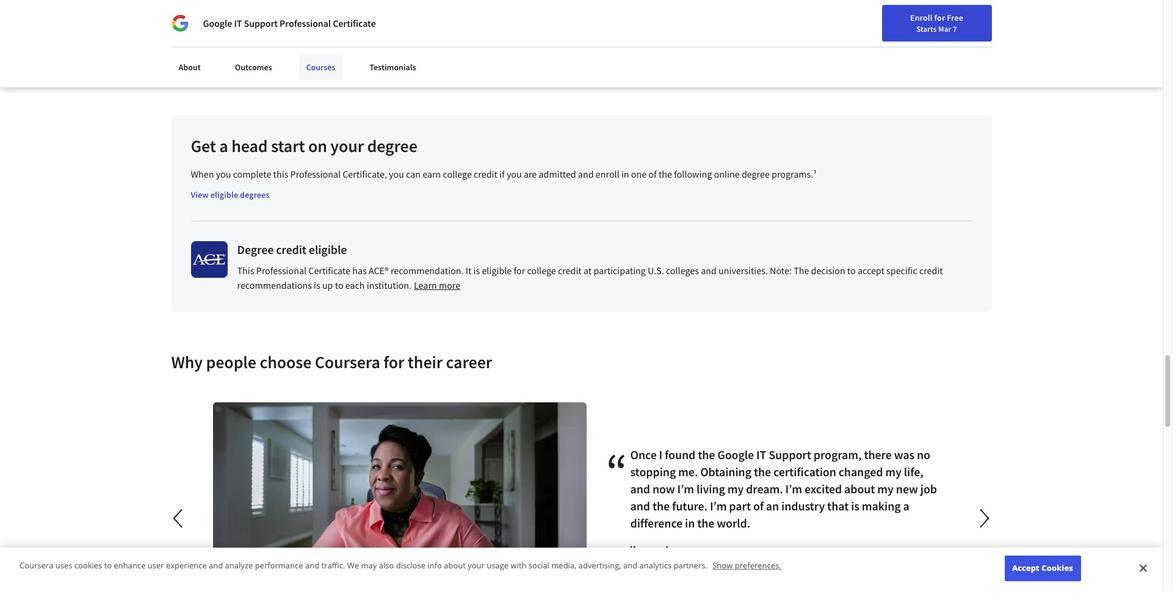 Task type: vqa. For each thing, say whether or not it's contained in the screenshot.
the bottom the "about"
yes



Task type: describe. For each thing, give the bounding box(es) containing it.
certificate inside this professional certificate has ace® recommendation. it is eligible for college credit at participating u.s. colleges and universities. note: the decision to accept specific credit recommendations is up to each institution.
[[309, 265, 351, 277]]

service
[[234, 47, 260, 58]]

online
[[714, 168, 740, 180]]

the up dream.
[[754, 464, 772, 479]]

info
[[428, 560, 442, 571]]

directory service
[[199, 47, 260, 58]]

accept cookies
[[1013, 563, 1074, 574]]

it inside " once i found the google it support program, there was no stopping me. obtaining the certification changed my life, and now i'm living my dream. i'm excited about my new job and the future. i'm part of an industry that is making a difference in the world.
[[757, 447, 767, 462]]

and left analyze
[[209, 560, 223, 571]]

show
[[713, 560, 733, 571]]

complete
[[233, 168, 271, 180]]

1 vertical spatial degree
[[742, 168, 770, 180]]

access
[[360, 47, 383, 58]]

dream.
[[746, 481, 783, 496]]

find your new career link
[[818, 12, 907, 27]]

degree
[[237, 242, 274, 257]]

u.s. inside this professional certificate has ace® recommendation. it is eligible for college credit at participating u.s. colleges and universities. note: the decision to accept specific credit recommendations is up to each institution.
[[648, 265, 664, 277]]

1 vertical spatial professional
[[290, 168, 341, 180]]

0 vertical spatial certificate
[[333, 17, 376, 29]]

eligible inside this professional certificate has ace® recommendation. it is eligible for college credit at participating u.s. colleges and universities. note: the decision to accept specific credit recommendations is up to each institution.
[[482, 265, 512, 277]]

credit right the specific
[[920, 265, 944, 277]]

1 you from the left
[[216, 168, 231, 180]]

new
[[897, 481, 919, 496]]

outcomes
[[235, 62, 272, 73]]

obtaining
[[701, 464, 752, 479]]

accept
[[1013, 563, 1040, 574]]

earn
[[423, 168, 441, 180]]

program,
[[814, 447, 862, 462]]

my up "making"
[[878, 481, 894, 496]]

accept
[[858, 265, 885, 277]]

0 horizontal spatial google
[[203, 17, 232, 29]]

there
[[865, 447, 892, 462]]

cookies
[[1042, 563, 1074, 574]]

the up me.
[[698, 447, 715, 462]]

we
[[347, 560, 359, 571]]

english
[[929, 14, 959, 26]]

and down yvonne
[[624, 560, 638, 571]]

part
[[730, 498, 751, 514]]

support inside " once i found the google it support program, there was no stopping me. obtaining the certification changed my life, and now i'm living my dream. i'm excited about my new job and the future. i'm part of an industry that is making a difference in the world.
[[769, 447, 812, 462]]

found
[[665, 447, 696, 462]]

social
[[529, 560, 550, 571]]

0 vertical spatial to
[[848, 265, 856, 277]]

i
[[659, 447, 663, 462]]

yvonne
[[631, 543, 662, 555]]

an
[[766, 498, 779, 514]]

0 horizontal spatial your
[[331, 135, 364, 157]]

career
[[878, 14, 901, 25]]

people
[[206, 351, 256, 373]]

your inside 'privacy' alert dialog
[[468, 560, 485, 571]]

head
[[232, 135, 268, 157]]

choose
[[260, 351, 312, 373]]

analytics
[[640, 560, 672, 571]]

specific
[[887, 265, 918, 277]]

english button
[[907, 0, 981, 40]]

0 horizontal spatial college
[[443, 168, 472, 180]]

yvonne j. learning from the u.s.
[[631, 543, 721, 572]]

learner yvonne j usa image
[[213, 403, 587, 591]]

coursera inside 'privacy' alert dialog
[[20, 560, 53, 571]]

disclose
[[396, 560, 426, 571]]

outcomes link
[[228, 55, 279, 80]]

starts
[[917, 24, 937, 34]]

j.
[[664, 543, 671, 555]]

enroll
[[596, 168, 620, 180]]

enhance
[[114, 560, 146, 571]]

user
[[148, 560, 164, 571]]

view eligible degrees button
[[191, 189, 270, 201]]

analyze
[[225, 560, 253, 571]]

and left enroll in the top of the page
[[578, 168, 594, 180]]

traffic.
[[322, 560, 345, 571]]

their
[[408, 351, 443, 373]]

cookies
[[74, 560, 102, 571]]

ace logo image
[[191, 241, 228, 278]]

about inside " once i found the google it support program, there was no stopping me. obtaining the certification changed my life, and now i'm living my dream. i'm excited about my new job and the future. i'm part of an industry that is making a difference in the world.
[[845, 481, 876, 496]]

up
[[322, 279, 333, 291]]

google inside " once i found the google it support program, there was no stopping me. obtaining the certification changed my life, and now i'm living my dream. i'm excited about my new job and the future. i'm part of an industry that is making a difference in the world.
[[718, 447, 754, 462]]

the down "future."
[[698, 515, 715, 531]]

can
[[406, 168, 421, 180]]

skills you'll gain
[[194, 22, 261, 34]]

decision
[[811, 265, 846, 277]]

courses
[[306, 62, 336, 73]]

coursera uses cookies to enhance user experience and analyze performance and traffic. we may also disclose info about your usage with social media, advertising, and analytics partners. show preferences.
[[20, 560, 782, 571]]

find
[[825, 14, 840, 25]]

degrees
[[240, 189, 270, 200]]

testimonials link
[[362, 55, 424, 80]]

has
[[353, 265, 367, 277]]

programs.¹
[[772, 168, 817, 180]]

my up part
[[728, 481, 744, 496]]

is inside " once i found the google it support program, there was no stopping me. obtaining the certification changed my life, and now i'm living my dream. i'm excited about my new job and the future. i'm part of an industry that is making a difference in the world.
[[852, 498, 860, 514]]

note:
[[770, 265, 792, 277]]

excited
[[805, 481, 842, 496]]

about inside 'privacy' alert dialog
[[444, 560, 466, 571]]

media,
[[552, 560, 577, 571]]

and inside this professional certificate has ace® recommendation. it is eligible for college credit at participating u.s. colleges and universities. note: the decision to accept specific credit recommendations is up to each institution.
[[701, 265, 717, 277]]

world.
[[717, 515, 751, 531]]

credit left if
[[474, 168, 498, 180]]

ace®
[[369, 265, 389, 277]]

find your new career
[[825, 14, 901, 25]]

credit left the at
[[558, 265, 582, 277]]

it
[[466, 265, 472, 277]]

that
[[828, 498, 849, 514]]

view
[[191, 189, 209, 200]]

testimonials
[[370, 62, 416, 73]]

my left life,
[[886, 464, 902, 479]]

certificate,
[[343, 168, 387, 180]]

institution.
[[367, 279, 412, 291]]

go to next testimonial image
[[971, 504, 999, 533]]

a inside " once i found the google it support program, there was no stopping me. obtaining the certification changed my life, and now i'm living my dream. i'm excited about my new job and the future. i'm part of an industry that is making a difference in the world.
[[904, 498, 910, 514]]

google image
[[171, 15, 188, 32]]

when you complete this professional certificate, you can earn college credit if you are admitted and enroll in one of the following online degree programs.¹
[[191, 168, 817, 180]]

0 vertical spatial coursera
[[315, 351, 380, 373]]

0 vertical spatial a
[[219, 135, 228, 157]]

courses link
[[299, 55, 343, 80]]

in inside " once i found the google it support program, there was no stopping me. obtaining the certification changed my life, and now i'm living my dream. i'm excited about my new job and the future. i'm part of an industry that is making a difference in the world.
[[685, 515, 695, 531]]

one
[[631, 168, 647, 180]]

this
[[273, 168, 289, 180]]

0 vertical spatial it
[[234, 17, 242, 29]]

1 vertical spatial is
[[314, 279, 321, 291]]

enroll for free starts mar 7
[[911, 12, 964, 34]]



Task type: locate. For each thing, give the bounding box(es) containing it.
to inside 'privacy' alert dialog
[[104, 560, 112, 571]]

of left an
[[754, 498, 764, 514]]

0 horizontal spatial directory
[[199, 47, 232, 58]]

the right one at the right of the page
[[659, 168, 672, 180]]

is right that
[[852, 498, 860, 514]]

0 horizontal spatial in
[[622, 168, 630, 180]]

college inside this professional certificate has ace® recommendation. it is eligible for college credit at participating u.s. colleges and universities. note: the decision to accept specific credit recommendations is up to each institution.
[[527, 265, 556, 277]]

google up directory service
[[203, 17, 232, 29]]

directory down 'skills'
[[199, 47, 232, 58]]

0 vertical spatial u.s.
[[648, 265, 664, 277]]

advertising,
[[579, 560, 622, 571]]

your left usage
[[468, 560, 485, 571]]

college left the at
[[527, 265, 556, 277]]

you'll
[[218, 22, 241, 34]]

more
[[439, 279, 461, 291]]

1 horizontal spatial for
[[514, 265, 525, 277]]

at
[[584, 265, 592, 277]]

0 horizontal spatial for
[[384, 351, 405, 373]]

0 vertical spatial is
[[474, 265, 480, 277]]

degree right online
[[742, 168, 770, 180]]

0 vertical spatial college
[[443, 168, 472, 180]]

2 vertical spatial eligible
[[482, 265, 512, 277]]

a down new
[[904, 498, 910, 514]]

0 horizontal spatial u.s.
[[648, 265, 664, 277]]

2 vertical spatial professional
[[256, 265, 307, 277]]

about link
[[171, 55, 208, 80]]

0 horizontal spatial support
[[244, 17, 278, 29]]

2 horizontal spatial is
[[852, 498, 860, 514]]

1 horizontal spatial it
[[757, 447, 767, 462]]

about
[[845, 481, 876, 496], [444, 560, 466, 571]]

0 horizontal spatial eligible
[[211, 189, 238, 200]]

1 vertical spatial it
[[757, 447, 767, 462]]

the down now
[[653, 498, 670, 514]]

1 vertical spatial to
[[335, 279, 344, 291]]

support right you'll
[[244, 17, 278, 29]]

is left the up
[[314, 279, 321, 291]]

a right get
[[219, 135, 228, 157]]

about right the info on the left bottom of page
[[444, 560, 466, 571]]

0 horizontal spatial degree
[[367, 135, 418, 157]]

changed
[[839, 464, 883, 479]]

in down "future."
[[685, 515, 695, 531]]

1 directory from the left
[[199, 47, 232, 58]]

each
[[346, 279, 365, 291]]

when
[[191, 168, 214, 180]]

learn more link
[[414, 279, 461, 291]]

certificate up the up
[[309, 265, 351, 277]]

it left gain
[[234, 17, 242, 29]]

2 horizontal spatial i'm
[[786, 481, 803, 496]]

no
[[917, 447, 931, 462]]

lightweight
[[281, 47, 323, 58]]

1 horizontal spatial directory
[[325, 47, 358, 58]]

eligible up the up
[[309, 242, 347, 257]]

preferences.
[[735, 560, 782, 571]]

i'm down me.
[[678, 481, 695, 496]]

1 vertical spatial of
[[754, 498, 764, 514]]

0 vertical spatial degree
[[367, 135, 418, 157]]

0 horizontal spatial about
[[444, 560, 466, 571]]

is
[[474, 265, 480, 277], [314, 279, 321, 291], [852, 498, 860, 514]]

0 vertical spatial for
[[935, 12, 946, 23]]

from
[[668, 560, 688, 572]]

about down changed
[[845, 481, 876, 496]]

gain
[[243, 22, 261, 34]]

backup
[[461, 47, 488, 58]]

0 vertical spatial your
[[842, 14, 858, 25]]

1 vertical spatial certificate
[[309, 265, 351, 277]]

you right if
[[507, 168, 522, 180]]

it up dream.
[[757, 447, 767, 462]]

directory up courses
[[325, 47, 358, 58]]

professional up lightweight
[[280, 17, 331, 29]]

2 horizontal spatial you
[[507, 168, 522, 180]]

the inside yvonne j. learning from the u.s.
[[690, 560, 703, 572]]

new
[[860, 14, 876, 25]]

0 vertical spatial of
[[649, 168, 657, 180]]

learn
[[414, 279, 437, 291]]

2 vertical spatial your
[[468, 560, 485, 571]]

you left can
[[389, 168, 404, 180]]

for right it
[[514, 265, 525, 277]]

directory
[[199, 47, 232, 58], [325, 47, 358, 58]]

professional down on
[[290, 168, 341, 180]]

i'm up industry
[[786, 481, 803, 496]]

2 vertical spatial to
[[104, 560, 112, 571]]

eligible right it
[[482, 265, 512, 277]]

my
[[886, 464, 902, 479], [728, 481, 744, 496], [878, 481, 894, 496]]

to right the up
[[335, 279, 344, 291]]

credit right degree
[[276, 242, 307, 257]]

0 horizontal spatial to
[[104, 560, 112, 571]]

0 vertical spatial in
[[622, 168, 630, 180]]

lightweight directory access protocol (ldap)
[[281, 47, 441, 58]]

learn more
[[414, 279, 461, 291]]

1 vertical spatial your
[[331, 135, 364, 157]]

go to previous testimonial image
[[165, 504, 193, 533], [173, 509, 182, 528]]

for up mar
[[935, 12, 946, 23]]

and left traffic.
[[305, 560, 320, 571]]

get a head start on your degree
[[191, 135, 418, 157]]

certification
[[774, 464, 837, 479]]

0 horizontal spatial coursera
[[20, 560, 53, 571]]

1 horizontal spatial you
[[389, 168, 404, 180]]

colleges
[[666, 265, 699, 277]]

partners.
[[674, 560, 708, 571]]

2 vertical spatial is
[[852, 498, 860, 514]]

you right when
[[216, 168, 231, 180]]

certificate
[[333, 17, 376, 29], [309, 265, 351, 277]]

to left accept at the right of page
[[848, 265, 856, 277]]

support up certification
[[769, 447, 812, 462]]

i'm down living
[[710, 498, 727, 514]]

1 horizontal spatial your
[[468, 560, 485, 571]]

enroll
[[911, 12, 933, 23]]

1 horizontal spatial coursera
[[315, 351, 380, 373]]

free
[[947, 12, 964, 23]]

now
[[653, 481, 675, 496]]

support
[[244, 17, 278, 29], [769, 447, 812, 462]]

1 vertical spatial for
[[514, 265, 525, 277]]

uses
[[55, 560, 72, 571]]

professional up recommendations
[[256, 265, 307, 277]]

in left one at the right of the page
[[622, 168, 630, 180]]

u.s. right from
[[705, 560, 721, 572]]

recommendations
[[237, 279, 312, 291]]

1 horizontal spatial college
[[527, 265, 556, 277]]

1 vertical spatial eligible
[[309, 242, 347, 257]]

2 vertical spatial for
[[384, 351, 405, 373]]

1 horizontal spatial support
[[769, 447, 812, 462]]

google up obtaining
[[718, 447, 754, 462]]

7
[[954, 24, 958, 34]]

your right on
[[331, 135, 364, 157]]

on
[[308, 135, 327, 157]]

" once i found the google it support program, there was no stopping me. obtaining the certification changed my life, and now i'm living my dream. i'm excited about my new job and the future. i'm part of an industry that is making a difference in the world.
[[606, 440, 938, 531]]

recommendation.
[[391, 265, 464, 277]]

for inside the enroll for free starts mar 7
[[935, 12, 946, 23]]

for left 'their'
[[384, 351, 405, 373]]

1 vertical spatial support
[[769, 447, 812, 462]]

1 vertical spatial coursera
[[20, 560, 53, 571]]

future.
[[673, 498, 708, 514]]

2 horizontal spatial eligible
[[482, 265, 512, 277]]

a
[[219, 135, 228, 157], [904, 498, 910, 514]]

1 vertical spatial in
[[685, 515, 695, 531]]

1 horizontal spatial u.s.
[[705, 560, 721, 572]]

2 horizontal spatial for
[[935, 12, 946, 23]]

1 horizontal spatial of
[[754, 498, 764, 514]]

college right earn
[[443, 168, 472, 180]]

may
[[361, 560, 377, 571]]

protocol
[[385, 47, 415, 58]]

google
[[203, 17, 232, 29], [718, 447, 754, 462]]

for inside this professional certificate has ace® recommendation. it is eligible for college credit at participating u.s. colleges and universities. note: the decision to accept specific credit recommendations is up to each institution.
[[514, 265, 525, 277]]

to right cookies
[[104, 560, 112, 571]]

u.s.
[[648, 265, 664, 277], [705, 560, 721, 572]]

and right colleges
[[701, 265, 717, 277]]

(ldap)
[[417, 47, 441, 58]]

participating
[[594, 265, 646, 277]]

for
[[935, 12, 946, 23], [514, 265, 525, 277], [384, 351, 405, 373]]

professional inside this professional certificate has ace® recommendation. it is eligible for college credit at participating u.s. colleges and universities. note: the decision to accept specific credit recommendations is up to each institution.
[[256, 265, 307, 277]]

0 horizontal spatial a
[[219, 135, 228, 157]]

your right find
[[842, 14, 858, 25]]

if
[[500, 168, 505, 180]]

view eligible degrees
[[191, 189, 270, 200]]

job
[[921, 481, 938, 496]]

why people choose coursera for their career
[[171, 351, 492, 373]]

0 vertical spatial professional
[[280, 17, 331, 29]]

was
[[895, 447, 915, 462]]

None search field
[[174, 8, 467, 32]]

1 horizontal spatial eligible
[[309, 242, 347, 257]]

life,
[[904, 464, 924, 479]]

1 vertical spatial u.s.
[[705, 560, 721, 572]]

2 horizontal spatial your
[[842, 14, 858, 25]]

i'm
[[678, 481, 695, 496], [786, 481, 803, 496], [710, 498, 727, 514]]

get
[[191, 135, 216, 157]]

of right one at the right of the page
[[649, 168, 657, 180]]

1 horizontal spatial a
[[904, 498, 910, 514]]

0 vertical spatial eligible
[[211, 189, 238, 200]]

0 horizontal spatial of
[[649, 168, 657, 180]]

stopping
[[631, 464, 676, 479]]

2 horizontal spatial to
[[848, 265, 856, 277]]

of inside " once i found the google it support program, there was no stopping me. obtaining the certification changed my life, and now i'm living my dream. i'm excited about my new job and the future. i'm part of an industry that is making a difference in the world.
[[754, 498, 764, 514]]

2 you from the left
[[389, 168, 404, 180]]

1 horizontal spatial i'm
[[710, 498, 727, 514]]

1 horizontal spatial degree
[[742, 168, 770, 180]]

1 vertical spatial a
[[904, 498, 910, 514]]

2 directory from the left
[[325, 47, 358, 58]]

help center image
[[1132, 559, 1146, 574]]

eligible inside button
[[211, 189, 238, 200]]

degree up can
[[367, 135, 418, 157]]

0 horizontal spatial it
[[234, 17, 242, 29]]

0 horizontal spatial is
[[314, 279, 321, 291]]

0 vertical spatial about
[[845, 481, 876, 496]]

1 horizontal spatial google
[[718, 447, 754, 462]]

about
[[179, 62, 201, 73]]

"
[[606, 440, 628, 504]]

1 vertical spatial google
[[718, 447, 754, 462]]

the right from
[[690, 560, 703, 572]]

is right it
[[474, 265, 480, 277]]

eligible right the "view"
[[211, 189, 238, 200]]

0 horizontal spatial you
[[216, 168, 231, 180]]

skills
[[194, 22, 216, 34]]

coursera
[[315, 351, 380, 373], [20, 560, 53, 571]]

1 vertical spatial about
[[444, 560, 466, 571]]

and up difference
[[631, 498, 651, 514]]

admitted
[[539, 168, 576, 180]]

and down stopping
[[631, 481, 651, 496]]

1 horizontal spatial in
[[685, 515, 695, 531]]

0 horizontal spatial i'm
[[678, 481, 695, 496]]

u.s. inside yvonne j. learning from the u.s.
[[705, 560, 721, 572]]

u.s. left colleges
[[648, 265, 664, 277]]

3 you from the left
[[507, 168, 522, 180]]

0 vertical spatial support
[[244, 17, 278, 29]]

this professional certificate has ace® recommendation. it is eligible for college credit at participating u.s. colleges and universities. note: the decision to accept specific credit recommendations is up to each institution.
[[237, 265, 944, 291]]

0 vertical spatial google
[[203, 17, 232, 29]]

1 horizontal spatial is
[[474, 265, 480, 277]]

1 horizontal spatial about
[[845, 481, 876, 496]]

accept cookies button
[[1005, 556, 1081, 581]]

1 vertical spatial college
[[527, 265, 556, 277]]

experience
[[166, 560, 207, 571]]

in
[[622, 168, 630, 180], [685, 515, 695, 531]]

certificate up lightweight directory access protocol (ldap)
[[333, 17, 376, 29]]

1 horizontal spatial to
[[335, 279, 344, 291]]

privacy alert dialog
[[0, 548, 1164, 591]]

your
[[842, 14, 858, 25], [331, 135, 364, 157], [468, 560, 485, 571]]

degree credit eligible
[[237, 242, 347, 257]]

also
[[379, 560, 394, 571]]



